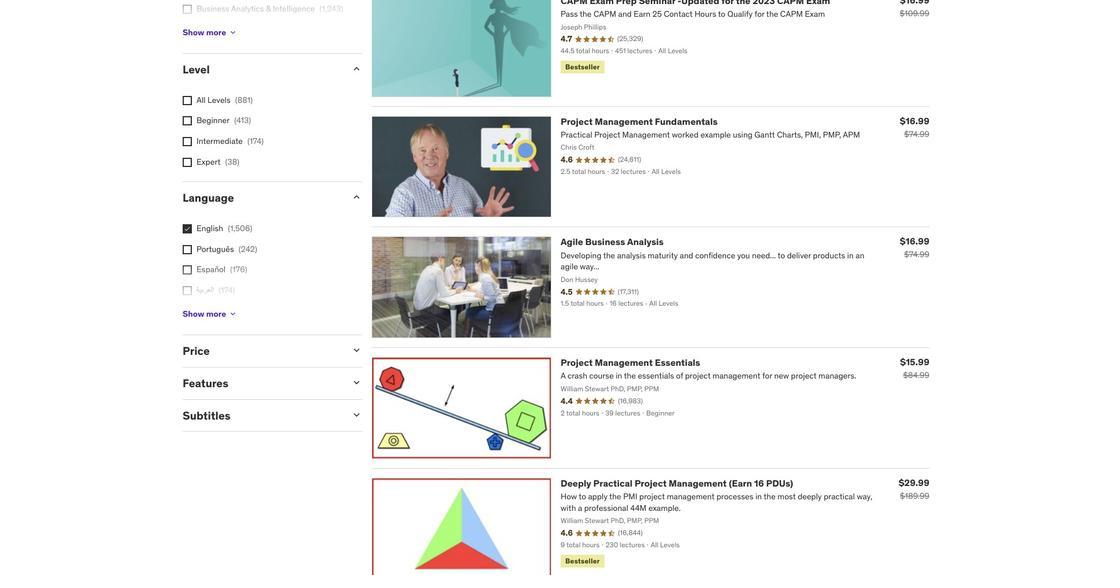 Task type: vqa. For each thing, say whether or not it's contained in the screenshot.


Task type: locate. For each thing, give the bounding box(es) containing it.
xsmall image for expert
[[183, 158, 192, 167]]

1 horizontal spatial business
[[585, 236, 625, 248]]

management for fundamentals
[[595, 115, 653, 127]]

0 vertical spatial (174)
[[247, 136, 264, 146]]

xsmall image for português
[[183, 245, 192, 254]]

0 vertical spatial business
[[197, 3, 229, 14]]

(174) down español (176)
[[219, 285, 235, 295]]

xsmall image inside show more button
[[228, 309, 238, 319]]

xsmall image left intermediate
[[183, 137, 192, 146]]

$15.99
[[900, 356, 930, 368]]

business right agile
[[585, 236, 625, 248]]

small image for features
[[351, 377, 363, 388]]

xsmall image right deutsch
[[228, 309, 238, 319]]

1 $16.99 from the top
[[900, 115, 930, 126]]

pdus)
[[766, 478, 793, 489]]

0 vertical spatial management
[[595, 115, 653, 127]]

subtitles button
[[183, 409, 342, 422]]

1 vertical spatial small image
[[351, 191, 363, 203]]

show more down العربية
[[183, 309, 226, 319]]

(38)
[[225, 156, 239, 167]]

1 vertical spatial (174)
[[219, 285, 235, 295]]

level button
[[183, 62, 342, 76]]

show up level at the left top of the page
[[183, 27, 204, 37]]

2 show more from the top
[[183, 309, 226, 319]]

2 show more button from the top
[[183, 302, 238, 326]]

1 vertical spatial management
[[595, 357, 653, 368]]

0 vertical spatial small image
[[351, 63, 363, 75]]

0 horizontal spatial (174)
[[219, 285, 235, 295]]

small image
[[351, 63, 363, 75], [351, 191, 363, 203], [351, 377, 363, 388]]

1 vertical spatial $74.99
[[904, 249, 930, 260]]

(1,506)
[[228, 223, 252, 234]]

0 vertical spatial $74.99
[[904, 129, 930, 139]]

more
[[206, 27, 226, 37], [206, 309, 226, 319]]

1 show from the top
[[183, 27, 204, 37]]

2 vertical spatial management
[[669, 478, 727, 489]]

1 small image from the top
[[351, 345, 363, 356]]

2 more from the top
[[206, 309, 226, 319]]

show more button up level at the left top of the page
[[183, 21, 238, 44]]

&
[[266, 3, 271, 14]]

2 $16.99 from the top
[[900, 236, 930, 247]]

show more up level at the left top of the page
[[183, 27, 226, 37]]

2 $74.99 from the top
[[904, 249, 930, 260]]

$16.99
[[900, 115, 930, 126], [900, 236, 930, 247]]

0 vertical spatial show
[[183, 27, 204, 37]]

16
[[754, 478, 764, 489]]

2 $16.99 $74.99 from the top
[[900, 236, 930, 260]]

project management essentials link
[[561, 357, 700, 368]]

$15.99 $84.99
[[900, 356, 930, 381]]

show
[[183, 27, 204, 37], [183, 309, 204, 319]]

1 more from the top
[[206, 27, 226, 37]]

small image for subtitles
[[351, 409, 363, 421]]

project
[[561, 115, 593, 127], [561, 357, 593, 368], [635, 478, 667, 489]]

0 vertical spatial more
[[206, 27, 226, 37]]

0 vertical spatial $16.99 $74.99
[[900, 115, 930, 139]]

deeply practical project management (earn 16 pdus)
[[561, 478, 793, 489]]

1 small image from the top
[[351, 63, 363, 75]]

1 vertical spatial show more
[[183, 309, 226, 319]]

$16.99 $74.99 for project management fundamentals
[[900, 115, 930, 139]]

essentials
[[655, 357, 700, 368]]

(174) for intermediate (174)
[[247, 136, 264, 146]]

(174)
[[247, 136, 264, 146], [219, 285, 235, 295]]

2 vertical spatial small image
[[351, 377, 363, 388]]

2 small image from the top
[[351, 191, 363, 203]]

xsmall image left العربية
[[183, 286, 192, 295]]

1 vertical spatial small image
[[351, 409, 363, 421]]

xsmall image left all
[[183, 96, 192, 105]]

1 vertical spatial more
[[206, 309, 226, 319]]

deeply
[[561, 478, 591, 489]]

(413)
[[234, 115, 251, 126]]

español (176)
[[197, 264, 247, 275]]

0 vertical spatial $16.99
[[900, 115, 930, 126]]

1 vertical spatial $16.99
[[900, 236, 930, 247]]

beginner
[[197, 115, 230, 126]]

fundamentals
[[655, 115, 718, 127]]

expert
[[197, 156, 221, 167]]

analytics
[[231, 3, 264, 14]]

subtitles
[[183, 409, 231, 422]]

xsmall image
[[183, 96, 192, 105], [183, 137, 192, 146], [183, 286, 192, 295], [228, 309, 238, 319]]

$189.99
[[900, 491, 930, 501]]

business
[[197, 3, 229, 14], [585, 236, 625, 248]]

management
[[595, 115, 653, 127], [595, 357, 653, 368], [669, 478, 727, 489]]

1 horizontal spatial (174)
[[247, 136, 264, 146]]

show down العربية
[[183, 309, 204, 319]]

$16.99 for fundamentals
[[900, 115, 930, 126]]

(174) down (413)
[[247, 136, 264, 146]]

3 small image from the top
[[351, 377, 363, 388]]

business up communication
[[197, 3, 229, 14]]

2 show from the top
[[183, 309, 204, 319]]

1 vertical spatial $16.99 $74.99
[[900, 236, 930, 260]]

$74.99 for analysis
[[904, 249, 930, 260]]

price button
[[183, 344, 342, 358]]

0 vertical spatial show more button
[[183, 21, 238, 44]]

2 small image from the top
[[351, 409, 363, 421]]

1 vertical spatial show more button
[[183, 302, 238, 326]]

$16.99 $74.99 for agile business analysis
[[900, 236, 930, 260]]

intermediate
[[197, 136, 243, 146]]

project management fundamentals link
[[561, 115, 718, 127]]

1 $74.99 from the top
[[904, 129, 930, 139]]

project for project management essentials
[[561, 357, 593, 368]]

language button
[[183, 191, 342, 205]]

xsmall image for business
[[183, 5, 192, 14]]

0 vertical spatial small image
[[351, 345, 363, 356]]

1 vertical spatial business
[[585, 236, 625, 248]]

show more button for business analytics & intelligence
[[183, 21, 238, 44]]

$16.99 $74.99
[[900, 115, 930, 139], [900, 236, 930, 260]]

2 vertical spatial project
[[635, 478, 667, 489]]

1 $16.99 $74.99 from the top
[[900, 115, 930, 139]]

1 show more from the top
[[183, 27, 226, 37]]

communication
[[197, 24, 254, 34]]

all levels (881)
[[197, 95, 253, 105]]

$74.99
[[904, 129, 930, 139], [904, 249, 930, 260]]

0 vertical spatial project
[[561, 115, 593, 127]]

more down العربية (174)
[[206, 309, 226, 319]]

small image
[[351, 345, 363, 356], [351, 409, 363, 421]]

show more
[[183, 27, 226, 37], [183, 309, 226, 319]]

more for business
[[206, 27, 226, 37]]

show more button
[[183, 21, 238, 44], [183, 302, 238, 326]]

show more button for english
[[183, 302, 238, 326]]

1 vertical spatial project
[[561, 357, 593, 368]]

xsmall image
[[183, 5, 192, 14], [228, 28, 238, 37], [183, 116, 192, 126], [183, 158, 192, 167], [183, 224, 192, 234], [183, 245, 192, 254], [183, 265, 192, 275]]

show more button down العربية
[[183, 302, 238, 326]]

$29.99
[[899, 477, 930, 489]]

español
[[197, 264, 226, 275]]

agile business analysis link
[[561, 236, 664, 248]]

1 vertical spatial show
[[183, 309, 204, 319]]

0 horizontal spatial business
[[197, 3, 229, 14]]

0 vertical spatial show more
[[183, 27, 226, 37]]

1 show more button from the top
[[183, 21, 238, 44]]

small image for language
[[351, 191, 363, 203]]

(176)
[[230, 264, 247, 275]]

more up level at the left top of the page
[[206, 27, 226, 37]]



Task type: describe. For each thing, give the bounding box(es) containing it.
xsmall image for intermediate
[[183, 137, 192, 146]]

$16.99 for analysis
[[900, 236, 930, 247]]

português
[[197, 244, 234, 254]]

xsmall image inside show more button
[[228, 28, 238, 37]]

xsmall image for español
[[183, 265, 192, 275]]

project for project management fundamentals
[[561, 115, 593, 127]]

$74.99 for fundamentals
[[904, 129, 930, 139]]

xsmall image for beginner
[[183, 116, 192, 126]]

agile business analysis
[[561, 236, 664, 248]]

english (1,506)
[[197, 223, 252, 234]]

(881)
[[235, 95, 253, 105]]

show more for business analytics & intelligence
[[183, 27, 226, 37]]

project management fundamentals
[[561, 115, 718, 127]]

$84.99
[[903, 370, 930, 381]]

beginner (413)
[[197, 115, 251, 126]]

deutsch
[[197, 305, 227, 316]]

العربية (174)
[[197, 285, 235, 295]]

language
[[183, 191, 234, 205]]

small image for level
[[351, 63, 363, 75]]

(1,243)
[[320, 3, 343, 14]]

português (242)
[[197, 244, 257, 254]]

(174) for العربية (174)
[[219, 285, 235, 295]]

intermediate (174)
[[197, 136, 264, 146]]

project management essentials
[[561, 357, 700, 368]]

$109.99
[[900, 8, 930, 18]]

show more for english
[[183, 309, 226, 319]]

level
[[183, 62, 210, 76]]

features button
[[183, 376, 342, 390]]

xsmall image for all
[[183, 96, 192, 105]]

show for english
[[183, 309, 204, 319]]

features
[[183, 376, 228, 390]]

agile
[[561, 236, 583, 248]]

all
[[197, 95, 206, 105]]

practical
[[594, 478, 633, 489]]

xsmall image for english
[[183, 224, 192, 234]]

price
[[183, 344, 210, 358]]

expert (38)
[[197, 156, 239, 167]]

العربية
[[197, 285, 214, 295]]

management for essentials
[[595, 357, 653, 368]]

levels
[[208, 95, 231, 105]]

show for business
[[183, 27, 204, 37]]

english
[[197, 223, 223, 234]]

small image for price
[[351, 345, 363, 356]]

xsmall image for العربية
[[183, 286, 192, 295]]

analysis
[[627, 236, 664, 248]]

(242)
[[239, 244, 257, 254]]

$29.99 $189.99
[[899, 477, 930, 501]]

more for english
[[206, 309, 226, 319]]

business analytics & intelligence (1,243)
[[197, 3, 343, 14]]

intelligence
[[273, 3, 315, 14]]

deeply practical project management (earn 16 pdus) link
[[561, 478, 793, 489]]

(earn
[[729, 478, 752, 489]]



